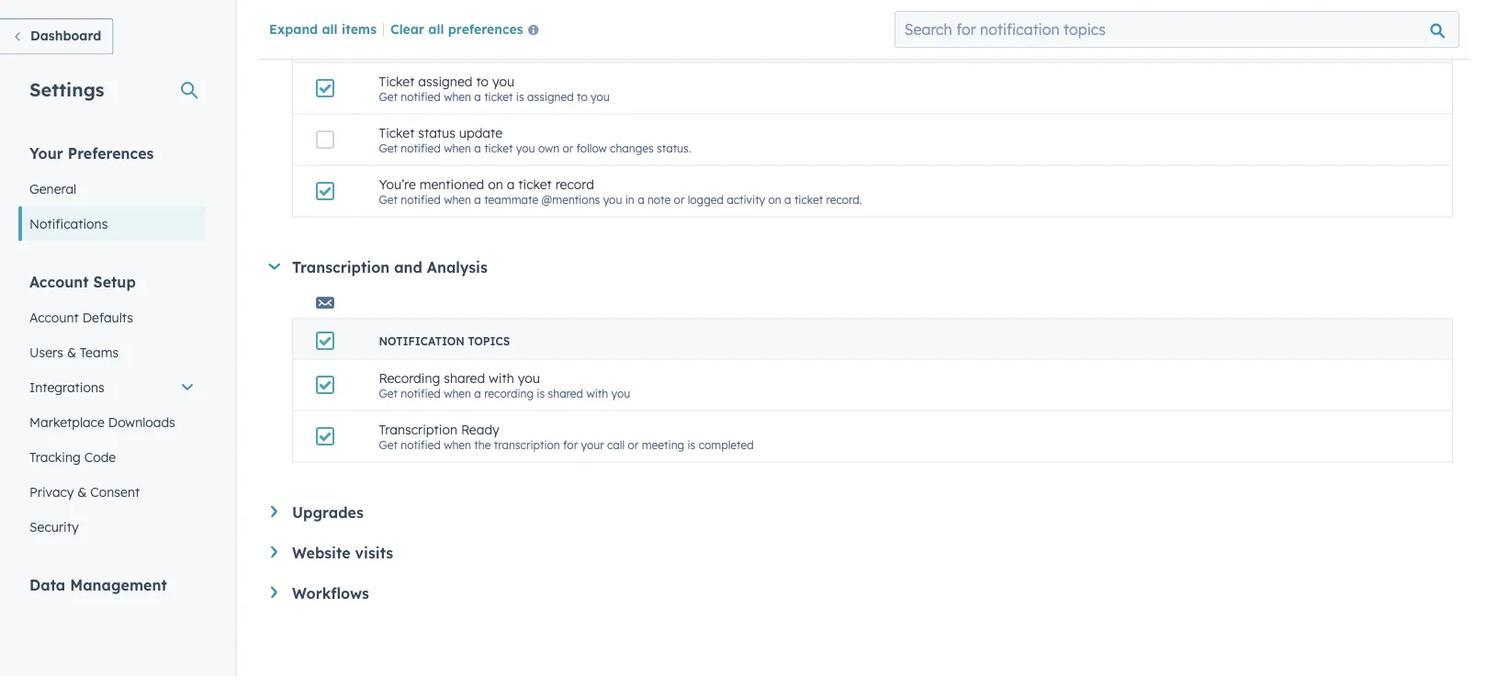 Task type: vqa. For each thing, say whether or not it's contained in the screenshot.
Preview to the left
no



Task type: locate. For each thing, give the bounding box(es) containing it.
account setup element
[[18, 272, 206, 544]]

ticket
[[444, 22, 477, 38], [537, 38, 565, 52], [484, 90, 513, 104], [484, 141, 513, 155], [519, 177, 552, 193], [795, 193, 823, 207]]

1 vertical spatial account
[[29, 309, 79, 325]]

account up users
[[29, 309, 79, 325]]

defaults
[[82, 309, 133, 325]]

when left teammate
[[444, 193, 471, 207]]

transcription and analysis
[[292, 258, 488, 277]]

a inside ticket assigned to you get notified when a ticket is assigned to you
[[474, 90, 481, 104]]

notifications link
[[18, 206, 206, 241]]

caret image inside website visits "dropdown button"
[[271, 547, 277, 558]]

transcription left and
[[292, 258, 390, 277]]

transcription
[[292, 258, 390, 277], [379, 422, 458, 438]]

Search for notification topics search field
[[895, 11, 1460, 48]]

or right own
[[563, 141, 574, 155]]

0 vertical spatial &
[[67, 344, 76, 360]]

shared up transcription ready get notified when the transcription for your call or meeting is completed
[[548, 387, 583, 400]]

help desk ticket assigned to you get notified when a help desk ticket is assigned to you
[[379, 22, 662, 52]]

code
[[84, 449, 116, 465]]

3 get from the top
[[379, 141, 398, 155]]

in
[[625, 193, 635, 207]]

5 notified from the top
[[401, 387, 441, 400]]

@mentions
[[542, 193, 600, 207]]

1 notified from the top
[[401, 38, 441, 52]]

caret image
[[269, 264, 280, 270], [271, 506, 277, 518], [271, 547, 277, 558]]

ticket for ticket status update
[[379, 125, 415, 141]]

2 notified from the top
[[401, 90, 441, 104]]

when inside you're mentioned on a ticket record get notified when a teammate @mentions you in a note or logged activity on a ticket record.
[[444, 193, 471, 207]]

0 horizontal spatial &
[[67, 344, 76, 360]]

website visits
[[292, 544, 393, 562]]

notified up the status
[[401, 90, 441, 104]]

account defaults
[[29, 309, 133, 325]]

mentioned
[[420, 177, 485, 193]]

with
[[489, 371, 514, 387], [587, 387, 608, 400]]

status
[[418, 125, 456, 141]]

& right privacy
[[77, 484, 87, 500]]

to
[[539, 22, 551, 38], [629, 38, 640, 52], [476, 74, 489, 90], [577, 90, 588, 104]]

record
[[556, 177, 594, 193]]

with up your
[[587, 387, 608, 400]]

6 get from the top
[[379, 438, 398, 452]]

or right the note
[[674, 193, 685, 207]]

& for privacy
[[77, 484, 87, 500]]

on right activity
[[769, 193, 782, 207]]

or
[[563, 141, 574, 155], [674, 193, 685, 207], [628, 438, 639, 452]]

or inside ticket status update get notified when a ticket you own or follow changes status.
[[563, 141, 574, 155]]

integrations
[[29, 379, 104, 395]]

ticket down "help"
[[379, 74, 415, 90]]

&
[[67, 344, 76, 360], [77, 484, 87, 500]]

get down clear
[[379, 38, 398, 52]]

preferences
[[448, 20, 523, 37]]

2 vertical spatial caret image
[[271, 547, 277, 558]]

5 get from the top
[[379, 387, 398, 400]]

1 all from the left
[[322, 20, 338, 37]]

on
[[488, 177, 503, 193], [769, 193, 782, 207]]

0 horizontal spatial with
[[489, 371, 514, 387]]

the
[[474, 438, 491, 452]]

6 when from the top
[[444, 438, 471, 452]]

dashboard
[[30, 28, 101, 44]]

when up the status
[[444, 90, 471, 104]]

account up account defaults
[[29, 272, 89, 291]]

security link
[[18, 509, 206, 544]]

ticket
[[379, 74, 415, 90], [379, 125, 415, 141]]

is inside recording shared with you get notified when a recording is shared with you
[[537, 387, 545, 400]]

ticket assigned to you get notified when a ticket is assigned to you
[[379, 74, 610, 104]]

desk
[[509, 38, 534, 52]]

you inside you're mentioned on a ticket record get notified when a teammate @mentions you in a note or logged activity on a ticket record.
[[603, 193, 622, 207]]

notified down the status
[[401, 193, 441, 207]]

2 all from the left
[[428, 20, 444, 37]]

1 horizontal spatial or
[[628, 438, 639, 452]]

all left items at the top left of page
[[322, 20, 338, 37]]

0 horizontal spatial or
[[563, 141, 574, 155]]

a left recording
[[474, 387, 481, 400]]

activity
[[727, 193, 766, 207]]

topics
[[468, 334, 510, 348]]

transcription down recording
[[379, 422, 458, 438]]

help
[[484, 38, 506, 52]]

1 vertical spatial caret image
[[271, 506, 277, 518]]

assigned
[[481, 22, 535, 38], [580, 38, 626, 52], [418, 74, 473, 90], [527, 90, 574, 104]]

3 notified from the top
[[401, 141, 441, 155]]

0 vertical spatial account
[[29, 272, 89, 291]]

a up the update
[[474, 90, 481, 104]]

shared
[[444, 371, 485, 387], [548, 387, 583, 400]]

is right meeting
[[688, 438, 696, 452]]

notified down clear
[[401, 38, 441, 52]]

ticket inside ticket status update get notified when a ticket you own or follow changes status.
[[379, 125, 415, 141]]

a left teammate
[[474, 193, 481, 207]]

notified down notification
[[401, 387, 441, 400]]

4 notified from the top
[[401, 193, 441, 207]]

0 vertical spatial ticket
[[379, 74, 415, 90]]

get left mentioned
[[379, 193, 398, 207]]

1 horizontal spatial &
[[77, 484, 87, 500]]

0 vertical spatial transcription
[[292, 258, 390, 277]]

get down recording
[[379, 438, 398, 452]]

all right clear
[[428, 20, 444, 37]]

clear all preferences
[[390, 20, 523, 37]]

transcription inside transcription ready get notified when the transcription for your call or meeting is completed
[[379, 422, 458, 438]]

caret image inside transcription and analysis dropdown button
[[269, 264, 280, 270]]

1 vertical spatial &
[[77, 484, 87, 500]]

when inside ticket assigned to you get notified when a ticket is assigned to you
[[444, 90, 471, 104]]

caret image for upgrades
[[271, 506, 277, 518]]

get down "help"
[[379, 90, 398, 104]]

1 when from the top
[[444, 38, 471, 52]]

1 get from the top
[[379, 38, 398, 52]]

get down notification
[[379, 387, 398, 400]]

update
[[459, 125, 503, 141]]

teammate
[[484, 193, 539, 207]]

users
[[29, 344, 63, 360]]

when left "the"
[[444, 438, 471, 452]]

is right desk
[[568, 38, 577, 52]]

notified inside recording shared with you get notified when a recording is shared with you
[[401, 387, 441, 400]]

0 horizontal spatial all
[[322, 20, 338, 37]]

account for account defaults
[[29, 309, 79, 325]]

notified up "you're" in the top left of the page
[[401, 141, 441, 155]]

website
[[292, 544, 351, 562]]

consent
[[90, 484, 140, 500]]

& right users
[[67, 344, 76, 360]]

1 horizontal spatial with
[[587, 387, 608, 400]]

a right in
[[638, 193, 645, 207]]

for
[[563, 438, 578, 452]]

or for ticket status update
[[563, 141, 574, 155]]

you inside ticket status update get notified when a ticket you own or follow changes status.
[[516, 141, 535, 155]]

items
[[342, 20, 377, 37]]

a left help in the left of the page
[[474, 38, 481, 52]]

account defaults link
[[18, 300, 206, 335]]

4 when from the top
[[444, 193, 471, 207]]

a right activity
[[785, 193, 792, 207]]

notified left ready
[[401, 438, 441, 452]]

5 when from the top
[[444, 387, 471, 400]]

is inside help desk ticket assigned to you get notified when a help desk ticket is assigned to you
[[568, 38, 577, 52]]

1 account from the top
[[29, 272, 89, 291]]

when up mentioned
[[444, 141, 471, 155]]

0 horizontal spatial on
[[488, 177, 503, 193]]

a
[[474, 38, 481, 52], [474, 90, 481, 104], [474, 141, 481, 155], [507, 177, 515, 193], [474, 193, 481, 207], [638, 193, 645, 207], [785, 193, 792, 207], [474, 387, 481, 400]]

2 account from the top
[[29, 309, 79, 325]]

is inside transcription ready get notified when the transcription for your call or meeting is completed
[[688, 438, 696, 452]]

1 horizontal spatial all
[[428, 20, 444, 37]]

setup
[[93, 272, 136, 291]]

2 when from the top
[[444, 90, 471, 104]]

a inside recording shared with you get notified when a recording is shared with you
[[474, 387, 481, 400]]

ticket left the status
[[379, 125, 415, 141]]

on right mentioned
[[488, 177, 503, 193]]

a inside ticket status update get notified when a ticket you own or follow changes status.
[[474, 141, 481, 155]]

4 get from the top
[[379, 193, 398, 207]]

all
[[322, 20, 338, 37], [428, 20, 444, 37]]

1 horizontal spatial on
[[769, 193, 782, 207]]

2 ticket from the top
[[379, 125, 415, 141]]

shared down notification topics
[[444, 371, 485, 387]]

1 vertical spatial ticket
[[379, 125, 415, 141]]

record.
[[826, 193, 862, 207]]

marketplace downloads link
[[18, 405, 206, 440]]

you're
[[379, 177, 416, 193]]

a right the status
[[474, 141, 481, 155]]

or for transcription ready
[[628, 438, 639, 452]]

your preferences element
[[18, 143, 206, 241]]

when down clear all preferences
[[444, 38, 471, 52]]

or right call
[[628, 438, 639, 452]]

changes
[[610, 141, 654, 155]]

0 vertical spatial or
[[563, 141, 574, 155]]

is up ticket status update get notified when a ticket you own or follow changes status.
[[516, 90, 524, 104]]

2 vertical spatial or
[[628, 438, 639, 452]]

a inside help desk ticket assigned to you get notified when a help desk ticket is assigned to you
[[474, 38, 481, 52]]

upgrades
[[292, 504, 364, 522]]

1 vertical spatial or
[[674, 193, 685, 207]]

0 vertical spatial caret image
[[269, 264, 280, 270]]

or inside transcription ready get notified when the transcription for your call or meeting is completed
[[628, 438, 639, 452]]

1 vertical spatial transcription
[[379, 422, 458, 438]]

recording shared with you get notified when a recording is shared with you
[[379, 371, 631, 400]]

transcription for transcription and analysis
[[292, 258, 390, 277]]

1 ticket from the top
[[379, 74, 415, 90]]

3 when from the top
[[444, 141, 471, 155]]

get inside you're mentioned on a ticket record get notified when a teammate @mentions you in a note or logged activity on a ticket record.
[[379, 193, 398, 207]]

transcription and analysis button
[[268, 258, 1454, 277]]

all inside button
[[428, 20, 444, 37]]

is
[[568, 38, 577, 52], [516, 90, 524, 104], [537, 387, 545, 400], [688, 438, 696, 452]]

& for users
[[67, 344, 76, 360]]

2 get from the top
[[379, 90, 398, 104]]

ticket inside ticket assigned to you get notified when a ticket is assigned to you
[[379, 74, 415, 90]]

is right recording
[[537, 387, 545, 400]]

analysis
[[427, 258, 488, 277]]

you
[[555, 22, 577, 38], [643, 38, 662, 52], [492, 74, 515, 90], [591, 90, 610, 104], [516, 141, 535, 155], [603, 193, 622, 207], [518, 371, 540, 387], [611, 387, 631, 400]]

6 notified from the top
[[401, 438, 441, 452]]

get inside recording shared with you get notified when a recording is shared with you
[[379, 387, 398, 400]]

notified inside you're mentioned on a ticket record get notified when a teammate @mentions you in a note or logged activity on a ticket record.
[[401, 193, 441, 207]]

get up "you're" in the top left of the page
[[379, 141, 398, 155]]

0 horizontal spatial shared
[[444, 371, 485, 387]]

with down topics
[[489, 371, 514, 387]]

2 horizontal spatial or
[[674, 193, 685, 207]]

your
[[29, 144, 63, 162]]

when up ready
[[444, 387, 471, 400]]

1 horizontal spatial shared
[[548, 387, 583, 400]]

caret image inside upgrades dropdown button
[[271, 506, 277, 518]]

get inside ticket assigned to you get notified when a ticket is assigned to you
[[379, 90, 398, 104]]

teams
[[80, 344, 119, 360]]



Task type: describe. For each thing, give the bounding box(es) containing it.
settings
[[29, 78, 104, 101]]

ticket for ticket assigned to you
[[379, 74, 415, 90]]

account setup
[[29, 272, 136, 291]]

you're mentioned on a ticket record get notified when a teammate @mentions you in a note or logged activity on a ticket record.
[[379, 177, 862, 207]]

clear all preferences button
[[390, 19, 546, 41]]

a down ticket status update get notified when a ticket you own or follow changes status.
[[507, 177, 515, 193]]

own
[[538, 141, 560, 155]]

notified inside help desk ticket assigned to you get notified when a help desk ticket is assigned to you
[[401, 38, 441, 52]]

your preferences
[[29, 144, 154, 162]]

help
[[379, 22, 407, 38]]

expand all items button
[[269, 20, 377, 37]]

when inside ticket status update get notified when a ticket you own or follow changes status.
[[444, 141, 471, 155]]

desk
[[410, 22, 440, 38]]

ready
[[461, 422, 500, 438]]

expand all items
[[269, 20, 377, 37]]

your
[[581, 438, 604, 452]]

note
[[648, 193, 671, 207]]

visits
[[355, 544, 393, 562]]

call
[[607, 438, 625, 452]]

all for clear
[[428, 20, 444, 37]]

account for account setup
[[29, 272, 89, 291]]

get inside transcription ready get notified when the transcription for your call or meeting is completed
[[379, 438, 398, 452]]

caret image
[[271, 587, 277, 599]]

recording
[[379, 371, 440, 387]]

upgrades button
[[271, 504, 1454, 522]]

when inside recording shared with you get notified when a recording is shared with you
[[444, 387, 471, 400]]

or inside you're mentioned on a ticket record get notified when a teammate @mentions you in a note or logged activity on a ticket record.
[[674, 193, 685, 207]]

privacy & consent link
[[18, 475, 206, 509]]

tracking code
[[29, 449, 116, 465]]

meeting
[[642, 438, 685, 452]]

clear
[[390, 20, 424, 37]]

notified inside transcription ready get notified when the transcription for your call or meeting is completed
[[401, 438, 441, 452]]

users & teams link
[[18, 335, 206, 370]]

ticket status update get notified when a ticket you own or follow changes status.
[[379, 125, 691, 155]]

expand
[[269, 20, 318, 37]]

logged
[[688, 193, 724, 207]]

marketplace downloads
[[29, 414, 175, 430]]

ticket inside ticket assigned to you get notified when a ticket is assigned to you
[[484, 90, 513, 104]]

tracking
[[29, 449, 81, 465]]

notifications
[[29, 215, 108, 232]]

workflows
[[292, 584, 369, 603]]

when inside help desk ticket assigned to you get notified when a help desk ticket is assigned to you
[[444, 38, 471, 52]]

transcription ready get notified when the transcription for your call or meeting is completed
[[379, 422, 754, 452]]

website visits button
[[271, 544, 1454, 562]]

data management
[[29, 576, 167, 594]]

ticket inside ticket status update get notified when a ticket you own or follow changes status.
[[484, 141, 513, 155]]

completed
[[699, 438, 754, 452]]

general
[[29, 181, 76, 197]]

privacy
[[29, 484, 74, 500]]

dashboard link
[[0, 18, 113, 55]]

tracking code link
[[18, 440, 206, 475]]

notified inside ticket assigned to you get notified when a ticket is assigned to you
[[401, 90, 441, 104]]

users & teams
[[29, 344, 119, 360]]

when inside transcription ready get notified when the transcription for your call or meeting is completed
[[444, 438, 471, 452]]

downloads
[[108, 414, 175, 430]]

notified inside ticket status update get notified when a ticket you own or follow changes status.
[[401, 141, 441, 155]]

status.
[[657, 141, 691, 155]]

notification topics
[[379, 334, 510, 348]]

follow
[[577, 141, 607, 155]]

preferences
[[68, 144, 154, 162]]

get inside ticket status update get notified when a ticket you own or follow changes status.
[[379, 141, 398, 155]]

workflows button
[[271, 584, 1454, 603]]

get inside help desk ticket assigned to you get notified when a help desk ticket is assigned to you
[[379, 38, 398, 52]]

general link
[[18, 171, 206, 206]]

privacy & consent
[[29, 484, 140, 500]]

transcription for transcription ready get notified when the transcription for your call or meeting is completed
[[379, 422, 458, 438]]

notification
[[379, 334, 465, 348]]

recording
[[484, 387, 534, 400]]

security
[[29, 519, 79, 535]]

and
[[394, 258, 423, 277]]

data
[[29, 576, 65, 594]]

is inside ticket assigned to you get notified when a ticket is assigned to you
[[516, 90, 524, 104]]

marketplace
[[29, 414, 105, 430]]

all for expand
[[322, 20, 338, 37]]

caret image for transcription and analysis
[[269, 264, 280, 270]]

transcription
[[494, 438, 560, 452]]

caret image for website visits
[[271, 547, 277, 558]]

integrations button
[[18, 370, 206, 405]]

management
[[70, 576, 167, 594]]



